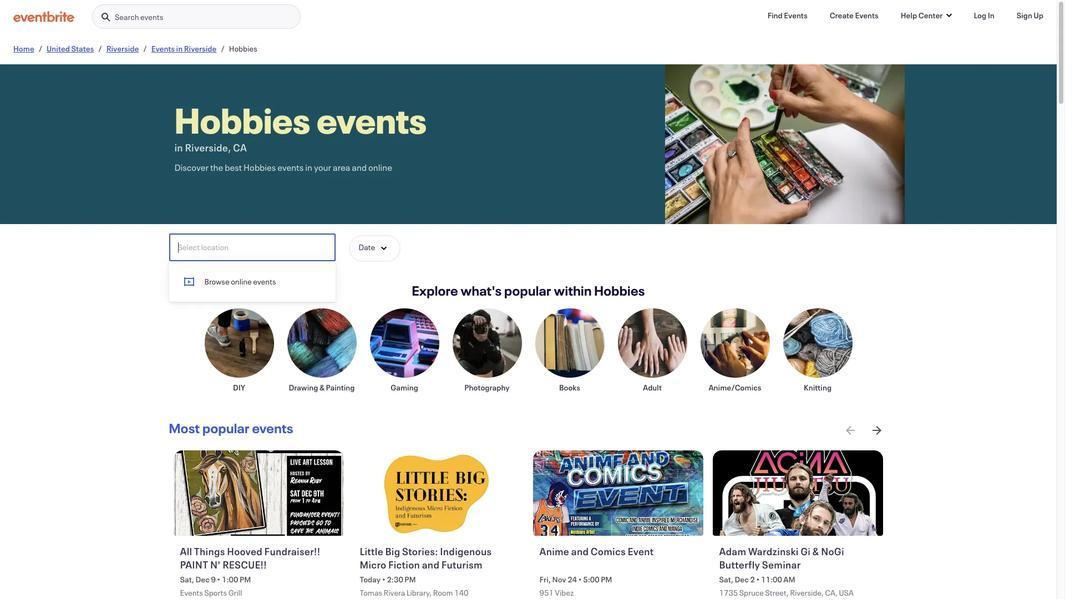 Task type: locate. For each thing, give the bounding box(es) containing it.
2
[[751, 575, 755, 585]]

vibez
[[555, 588, 574, 599]]

sign up link
[[1008, 4, 1053, 27]]

1 vertical spatial online
[[231, 276, 252, 287]]

center
[[919, 10, 943, 21]]

explore what's popular within hobbies
[[412, 282, 645, 300]]

3 pm from the left
[[601, 575, 613, 585]]

/ right "riverside" link
[[143, 43, 147, 54]]

explore
[[412, 282, 458, 300]]

0 horizontal spatial &
[[320, 382, 325, 393]]

rescue!!
[[223, 558, 267, 572]]

pm right 2:30
[[405, 575, 416, 585]]

0 vertical spatial riverside,
[[185, 141, 231, 154]]

1 sat, from the left
[[180, 575, 194, 585]]

riverside, down am on the bottom
[[791, 588, 824, 599]]

am
[[784, 575, 796, 585]]

0 horizontal spatial online
[[231, 276, 252, 287]]

hobbies
[[229, 43, 257, 54], [175, 97, 311, 143], [244, 162, 276, 173], [595, 282, 645, 300]]

library,
[[407, 588, 432, 599]]

date button
[[349, 235, 401, 262]]

events left sports at the left bottom
[[180, 588, 203, 599]]

0 horizontal spatial popular
[[203, 420, 250, 437]]

sat, inside the adam wardzinski gi & nogi butterfly seminar sat, dec 2 •  11:00 am 1735 spruce street, riverside, ca, usa
[[720, 575, 734, 585]]

most popular events
[[169, 420, 293, 437]]

/ right home
[[39, 43, 42, 54]]

states
[[71, 43, 94, 54]]

anime and comics event
[[540, 545, 654, 558]]

2 horizontal spatial and
[[572, 545, 589, 558]]

• inside little big stories: indigenous micro fiction and futurism today • 2:30 pm tomas rivera library, room 140
[[382, 575, 386, 585]]

adam wardzinski gi & nogi butterfly seminar primary image image
[[713, 451, 884, 536]]

grill
[[228, 588, 242, 599]]

riverside down search events button
[[184, 43, 217, 54]]

browse online events button
[[169, 266, 336, 297]]

knitting
[[804, 382, 832, 393]]

adam wardzinski gi & nogi butterfly seminar sat, dec 2 •  11:00 am 1735 spruce street, riverside, ca, usa
[[720, 545, 854, 599]]

little big stories: indigenous micro fiction and futurism primary image image
[[353, 451, 524, 536]]

anime/comics link
[[701, 309, 770, 393]]

in inside hobbies events in riverside, ca
[[175, 141, 183, 154]]

best
[[225, 162, 242, 173]]

diy link
[[205, 309, 274, 393]]

date
[[359, 242, 375, 253]]

find
[[768, 10, 783, 21]]

nogi
[[822, 545, 845, 558]]

discover the best hobbies events in your area and online
[[175, 162, 392, 173]]

& left painting
[[320, 382, 325, 393]]

riverside,
[[185, 141, 231, 154], [791, 588, 824, 599]]

& inside drawing & painting link
[[320, 382, 325, 393]]

1 horizontal spatial sat,
[[720, 575, 734, 585]]

• right the 9
[[217, 575, 221, 585]]

hobbies inside hobbies events in riverside, ca
[[175, 97, 311, 143]]

0 horizontal spatial dec
[[196, 575, 210, 585]]

log in
[[974, 10, 995, 21]]

/
[[39, 43, 42, 54], [98, 43, 102, 54], [143, 43, 147, 54], [221, 43, 225, 54]]

1:00
[[222, 575, 238, 585]]

and right area
[[352, 162, 367, 173]]

2 sat, from the left
[[720, 575, 734, 585]]

& right gi
[[813, 545, 820, 558]]

in up discover
[[175, 141, 183, 154]]

sign up
[[1017, 10, 1044, 21]]

sat, up 1735
[[720, 575, 734, 585]]

most popular events link
[[169, 420, 293, 437]]

[object object] image
[[665, 64, 905, 224]]

riverside
[[106, 43, 139, 54], [184, 43, 217, 54]]

1 horizontal spatial &
[[813, 545, 820, 558]]

1 riverside from the left
[[106, 43, 139, 54]]

little big stories: indigenous micro fiction and futurism today • 2:30 pm tomas rivera library, room 140
[[360, 545, 492, 599]]

& inside the adam wardzinski gi & nogi butterfly seminar sat, dec 2 •  11:00 am 1735 spruce street, riverside, ca, usa
[[813, 545, 820, 558]]

1 horizontal spatial online
[[369, 162, 392, 173]]

most
[[169, 420, 200, 437]]

diy
[[233, 382, 245, 393]]

online right area
[[369, 162, 392, 173]]

usa
[[840, 588, 854, 599]]

0 horizontal spatial pm
[[240, 575, 251, 585]]

5:00
[[583, 575, 600, 585]]

4 • from the left
[[757, 575, 760, 585]]

dec for n'
[[196, 575, 210, 585]]

0 vertical spatial online
[[369, 162, 392, 173]]

find events
[[768, 10, 808, 21]]

Select location text field
[[170, 235, 334, 260]]

/ right states
[[98, 43, 102, 54]]

1 pm from the left
[[240, 575, 251, 585]]

0 vertical spatial &
[[320, 382, 325, 393]]

arrow right chunky_svg image
[[871, 424, 884, 437]]

sat, down paint
[[180, 575, 194, 585]]

things
[[194, 545, 225, 558]]

1 horizontal spatial pm
[[405, 575, 416, 585]]

in down search events button
[[176, 43, 183, 54]]

riverside, inside hobbies events in riverside, ca
[[185, 141, 231, 154]]

1 vertical spatial riverside,
[[791, 588, 824, 599]]

painting
[[326, 382, 355, 393]]

riverside, up the
[[185, 141, 231, 154]]

create events
[[830, 10, 879, 21]]

• inside fri, nov 24 •  5:00 pm 951 vibez
[[579, 575, 582, 585]]

4 / from the left
[[221, 43, 225, 54]]

sat, inside all things hooved fundraiser!! paint n' rescue!! sat, dec 9 •  1:00 pm events sports grill
[[180, 575, 194, 585]]

0 horizontal spatial riverside
[[106, 43, 139, 54]]

0 horizontal spatial sat,
[[180, 575, 194, 585]]

events inside search events button
[[140, 12, 163, 22]]

anime
[[540, 545, 570, 558]]

1 horizontal spatial dec
[[735, 575, 749, 585]]

all things hooved fundraiser!! paint n' rescue!! link
[[180, 545, 340, 572]]

• right 24
[[579, 575, 582, 585]]

2:30
[[387, 575, 403, 585]]

log
[[974, 10, 987, 21]]

&
[[320, 382, 325, 393], [813, 545, 820, 558]]

adam
[[720, 545, 747, 558]]

eventbrite image
[[13, 11, 74, 22]]

2 dec from the left
[[735, 575, 749, 585]]

pm
[[240, 575, 251, 585], [405, 575, 416, 585], [601, 575, 613, 585]]

3 • from the left
[[579, 575, 582, 585]]

dec inside the adam wardzinski gi & nogi butterfly seminar sat, dec 2 •  11:00 am 1735 spruce street, riverside, ca, usa
[[735, 575, 749, 585]]

0 vertical spatial popular
[[505, 282, 552, 300]]

street,
[[766, 588, 789, 599]]

• inside all things hooved fundraiser!! paint n' rescue!! sat, dec 9 •  1:00 pm events sports grill
[[217, 575, 221, 585]]

1 vertical spatial in
[[175, 141, 183, 154]]

1 dec from the left
[[196, 575, 210, 585]]

2 • from the left
[[382, 575, 386, 585]]

and
[[352, 162, 367, 173], [572, 545, 589, 558], [422, 558, 440, 572]]

knitting link
[[783, 309, 853, 393]]

dec left 2
[[735, 575, 749, 585]]

tomas
[[360, 588, 382, 599]]

2 pm from the left
[[405, 575, 416, 585]]

drawing & painting
[[289, 382, 355, 393]]

events inside hobbies events in riverside, ca
[[317, 97, 427, 143]]

dec
[[196, 575, 210, 585], [735, 575, 749, 585]]

pm down 'rescue!!'
[[240, 575, 251, 585]]

24
[[568, 575, 577, 585]]

1 horizontal spatial popular
[[505, 282, 552, 300]]

0 horizontal spatial riverside,
[[185, 141, 231, 154]]

•
[[217, 575, 221, 585], [382, 575, 386, 585], [579, 575, 582, 585], [757, 575, 760, 585]]

2 horizontal spatial pm
[[601, 575, 613, 585]]

sports
[[205, 588, 227, 599]]

anime and comics event primary image image
[[533, 451, 704, 536]]

• inside the adam wardzinski gi & nogi butterfly seminar sat, dec 2 •  11:00 am 1735 spruce street, riverside, ca, usa
[[757, 575, 760, 585]]

dec inside all things hooved fundraiser!! paint n' rescue!! sat, dec 9 •  1:00 pm events sports grill
[[196, 575, 210, 585]]

1 horizontal spatial and
[[422, 558, 440, 572]]

1 vertical spatial &
[[813, 545, 820, 558]]

room
[[433, 588, 453, 599]]

and right anime
[[572, 545, 589, 558]]

all things hooved fundraiser!! paint n' rescue!! primary image image
[[174, 451, 344, 536]]

riverside, inside the adam wardzinski gi & nogi butterfly seminar sat, dec 2 •  11:00 am 1735 spruce street, riverside, ca, usa
[[791, 588, 824, 599]]

pm inside all things hooved fundraiser!! paint n' rescue!! sat, dec 9 •  1:00 pm events sports grill
[[240, 575, 251, 585]]

951
[[540, 588, 554, 599]]

1735
[[720, 588, 738, 599]]

• left 2:30
[[382, 575, 386, 585]]

wardzinski
[[749, 545, 799, 558]]

online right browse
[[231, 276, 252, 287]]

1 horizontal spatial riverside,
[[791, 588, 824, 599]]

create events link
[[821, 4, 888, 27]]

riverside down search
[[106, 43, 139, 54]]

• right 2
[[757, 575, 760, 585]]

in left your
[[305, 162, 312, 173]]

all
[[180, 545, 192, 558]]

dec left the 9
[[196, 575, 210, 585]]

pm right 5:00
[[601, 575, 613, 585]]

events right 'find'
[[784, 10, 808, 21]]

find events link
[[759, 4, 817, 27]]

/ right events in riverside link
[[221, 43, 225, 54]]

popular left "within"
[[505, 282, 552, 300]]

1 • from the left
[[217, 575, 221, 585]]

1 horizontal spatial riverside
[[184, 43, 217, 54]]

popular right the 'most'
[[203, 420, 250, 437]]

photography
[[465, 382, 510, 393]]

and right fiction
[[422, 558, 440, 572]]



Task type: vqa. For each thing, say whether or not it's contained in the screenshot.
the
yes



Task type: describe. For each thing, give the bounding box(es) containing it.
paint
[[180, 558, 208, 572]]

nov
[[553, 575, 566, 585]]

home link
[[13, 43, 34, 54]]

3 / from the left
[[143, 43, 147, 54]]

anime and comics event link
[[540, 545, 700, 572]]

sat, for all things hooved fundraiser!! paint n' rescue!!
[[180, 575, 194, 585]]

hooved
[[227, 545, 263, 558]]

books
[[559, 382, 581, 393]]

events right create
[[856, 10, 879, 21]]

1 vertical spatial popular
[[203, 420, 250, 437]]

create
[[830, 10, 854, 21]]

big
[[386, 545, 400, 558]]

ca,
[[826, 588, 838, 599]]

log in link
[[965, 4, 1004, 27]]

discover
[[175, 162, 209, 173]]

events inside all things hooved fundraiser!! paint n' rescue!! sat, dec 9 •  1:00 pm events sports grill
[[180, 588, 203, 599]]

gaming
[[391, 382, 418, 393]]

adult link
[[618, 309, 687, 393]]

hobbies events in riverside, ca
[[175, 97, 427, 154]]

pm inside little big stories: indigenous micro fiction and futurism today • 2:30 pm tomas rivera library, room 140
[[405, 575, 416, 585]]

your
[[314, 162, 331, 173]]

0 vertical spatial in
[[176, 43, 183, 54]]

drawing & painting link
[[287, 309, 357, 393]]

gi
[[801, 545, 811, 558]]

spruce
[[740, 588, 764, 599]]

ca
[[233, 141, 247, 154]]

online inside 'button'
[[231, 276, 252, 287]]

9
[[211, 575, 216, 585]]

micro
[[360, 558, 387, 572]]

search
[[115, 12, 139, 22]]

little
[[360, 545, 384, 558]]

and inside little big stories: indigenous micro fiction and futurism today • 2:30 pm tomas rivera library, room 140
[[422, 558, 440, 572]]

events in riverside link
[[151, 43, 217, 54]]

2 vertical spatial in
[[305, 162, 312, 173]]

pm inside fri, nov 24 •  5:00 pm 951 vibez
[[601, 575, 613, 585]]

sign
[[1017, 10, 1033, 21]]

help
[[901, 10, 918, 21]]

all things hooved fundraiser!! paint n' rescue!! sat, dec 9 •  1:00 pm events sports grill
[[180, 545, 320, 599]]

home
[[13, 43, 34, 54]]

140
[[455, 588, 469, 599]]

arrow left chunky_svg image
[[844, 424, 857, 437]]

search events button
[[92, 4, 301, 29]]

events inside browse online events 'button'
[[253, 276, 276, 287]]

within
[[554, 282, 592, 300]]

today
[[360, 575, 381, 585]]

anime/comics
[[709, 382, 762, 393]]

the
[[210, 162, 223, 173]]

futurism
[[442, 558, 483, 572]]

browse
[[205, 276, 230, 287]]

adam wardzinski gi & nogi butterfly seminar link
[[720, 545, 880, 572]]

search events
[[115, 12, 163, 22]]

area
[[333, 162, 350, 173]]

fri,
[[540, 575, 551, 585]]

browse online events
[[205, 276, 276, 287]]

riverside link
[[106, 43, 139, 54]]

1 / from the left
[[39, 43, 42, 54]]

2 / from the left
[[98, 43, 102, 54]]

united states link
[[47, 43, 94, 54]]

butterfly
[[720, 558, 761, 572]]

home / united states / riverside / events in riverside / hobbies
[[13, 43, 257, 54]]

n'
[[210, 558, 221, 572]]

0 horizontal spatial and
[[352, 162, 367, 173]]

adult
[[643, 382, 662, 393]]

photography link
[[453, 309, 522, 393]]

books link
[[535, 309, 605, 393]]

little big stories: indigenous micro fiction and futurism link
[[360, 545, 520, 572]]

seminar
[[762, 558, 801, 572]]

gaming link
[[370, 309, 439, 393]]

what's
[[461, 282, 502, 300]]

event
[[628, 545, 654, 558]]

events down search events
[[151, 43, 175, 54]]

united
[[47, 43, 70, 54]]

fri, nov 24 •  5:00 pm 951 vibez
[[540, 575, 613, 599]]

fundraiser!!
[[265, 545, 320, 558]]

dec for butterfly
[[735, 575, 749, 585]]

stories:
[[402, 545, 438, 558]]

sat, for adam wardzinski gi & nogi butterfly seminar
[[720, 575, 734, 585]]

2 riverside from the left
[[184, 43, 217, 54]]

up
[[1034, 10, 1044, 21]]

rivera
[[384, 588, 405, 599]]



